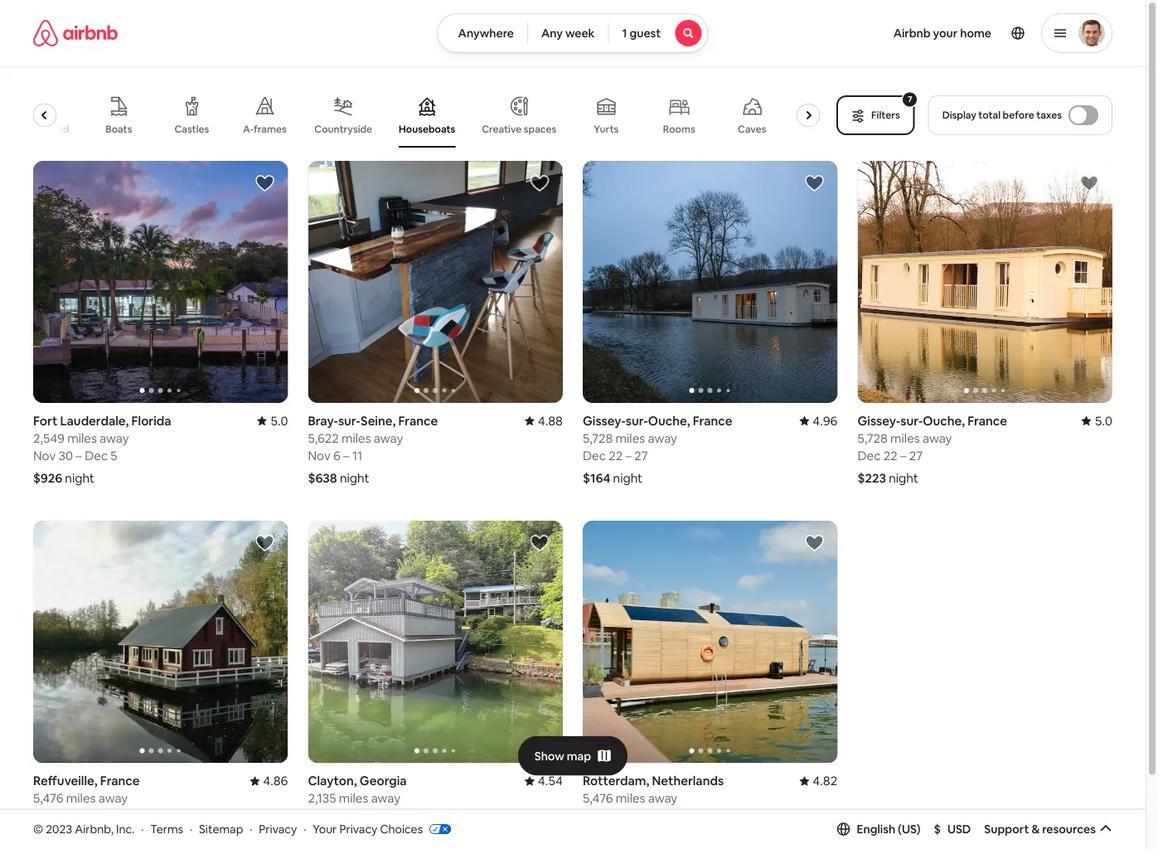 Task type: describe. For each thing, give the bounding box(es) containing it.
– inside gissey-sur-ouche, france 5,728 miles away dec 22 – 27 $164 night
[[626, 448, 632, 464]]

4.82
[[813, 773, 838, 789]]

©
[[33, 822, 43, 836]]

nov for reffuveille, france 5,476 miles away nov 5 – 10 $266 night
[[33, 808, 56, 824]]

miles inside the gissey-sur-ouche, france 5,728 miles away dec 22 – 27 $223 night
[[891, 430, 920, 446]]

1 guest
[[622, 26, 661, 41]]

away inside the clayton, georgia 2,135 miles away nov 1 – 6 $325 night
[[371, 790, 401, 806]]

5,728 for gissey-sur-ouche, france 5,728 miles away dec 22 – 27 $223 night
[[858, 430, 888, 446]]

filters button
[[837, 95, 915, 135]]

terms link
[[150, 822, 183, 836]]

11
[[352, 448, 363, 464]]

filters
[[872, 109, 900, 121]]

any week
[[542, 26, 595, 41]]

$325
[[308, 830, 337, 846]]

22 inside 'rotterdam, netherlands 5,476 miles away nov 17 – 22'
[[632, 808, 646, 824]]

choices
[[380, 822, 423, 836]]

30
[[59, 448, 73, 464]]

10
[[77, 808, 90, 824]]

6 for nov
[[333, 448, 341, 464]]

map
[[567, 749, 591, 763]]

airbnb
[[894, 26, 931, 41]]

5,622
[[308, 430, 339, 446]]

5,476 for 17
[[583, 790, 613, 806]]

add to wishlist: bray-sur-seine, france image
[[530, 173, 550, 193]]

group for reffuveille, france 5,476 miles away nov 5 – 10 $266 night
[[33, 521, 288, 763]]

your
[[933, 26, 958, 41]]

france for gissey-sur-ouche, france 5,728 miles away dec 22 – 27 $223 night
[[968, 413, 1008, 429]]

5 inside the reffuveille, france 5,476 miles away nov 5 – 10 $266 night
[[59, 808, 65, 824]]

night for $638
[[340, 470, 369, 486]]

sur- for gissey-sur-ouche, france 5,728 miles away dec 22 – 27 $164 night
[[626, 413, 648, 429]]

support & resources button
[[985, 822, 1113, 837]]

creative spaces
[[482, 123, 557, 136]]

night inside the reffuveille, france 5,476 miles away nov 5 – 10 $266 night
[[65, 830, 95, 846]]

5.0 out of 5 average rating image for fort lauderdale, florida 2,549 miles away nov 30 – dec 5 $926 night
[[257, 413, 288, 429]]

1 inside button
[[622, 26, 627, 41]]

miles inside the clayton, georgia 2,135 miles away nov 1 – 6 $325 night
[[339, 790, 369, 806]]

fort lauderdale, florida 2,549 miles away nov 30 – dec 5 $926 night
[[33, 413, 171, 486]]

clayton,
[[308, 773, 357, 789]]

away inside bray-sur-seine, france 5,622 miles away nov 6 – 11 $638 night
[[374, 430, 403, 446]]

boats
[[106, 123, 132, 136]]

away inside the reffuveille, france 5,476 miles away nov 5 – 10 $266 night
[[98, 790, 128, 806]]

1 · from the left
[[141, 822, 144, 836]]

night for $223
[[889, 470, 919, 486]]

gissey-sur-ouche, france 5,728 miles away dec 22 – 27 $164 night
[[583, 413, 733, 486]]

your
[[313, 822, 337, 836]]

florida
[[131, 413, 171, 429]]

english (us) button
[[837, 822, 921, 837]]

nov inside bray-sur-seine, france 5,622 miles away nov 6 – 11 $638 night
[[308, 448, 331, 464]]

4.86 out of 5 average rating image
[[250, 773, 288, 789]]

– inside the gissey-sur-ouche, france 5,728 miles away dec 22 – 27 $223 night
[[901, 448, 907, 464]]

your privacy choices link
[[313, 822, 451, 838]]

ouche, for gissey-sur-ouche, france 5,728 miles away dec 22 – 27 $164 night
[[648, 413, 690, 429]]

rotterdam,
[[583, 773, 650, 789]]

– inside the reffuveille, france 5,476 miles away nov 5 – 10 $266 night
[[68, 808, 74, 824]]

group for gissey-sur-ouche, france 5,728 miles away dec 22 – 27 $223 night
[[858, 161, 1113, 403]]

group for bray-sur-seine, france 5,622 miles away nov 6 – 11 $638 night
[[308, 161, 563, 403]]

nov inside 'fort lauderdale, florida 2,549 miles away nov 30 – dec 5 $926 night'
[[33, 448, 56, 464]]

france inside the reffuveille, france 5,476 miles away nov 5 – 10 $266 night
[[100, 773, 140, 789]]

© 2023 airbnb, inc. ·
[[33, 822, 144, 836]]

total
[[979, 109, 1001, 121]]

add to wishlist: fort lauderdale, florida image
[[255, 173, 275, 193]]

display
[[943, 109, 977, 121]]

$638
[[308, 470, 337, 486]]

week
[[566, 26, 595, 41]]

rotterdam, netherlands 5,476 miles away nov 17 – 22
[[583, 773, 724, 824]]

6 for –
[[350, 808, 358, 824]]

support
[[985, 822, 1030, 837]]

show map button
[[518, 736, 628, 776]]

4.96
[[813, 413, 838, 429]]

bray-
[[308, 413, 338, 429]]

5,476 for 5
[[33, 790, 63, 806]]

airbnb,
[[75, 822, 114, 836]]

2 privacy from the left
[[340, 822, 378, 836]]

off-
[[12, 123, 31, 135]]

miles inside 'rotterdam, netherlands 5,476 miles away nov 17 – 22'
[[616, 790, 646, 806]]

spaces
[[524, 123, 557, 136]]

privacy link
[[259, 822, 297, 836]]

english (us)
[[857, 822, 921, 837]]

the-
[[31, 123, 50, 135]]

dec for $164
[[583, 448, 606, 464]]

night inside the clayton, georgia 2,135 miles away nov 1 – 6 $325 night
[[339, 830, 369, 846]]

22 for $164
[[609, 448, 623, 464]]

nov for rotterdam, netherlands 5,476 miles away nov 17 – 22
[[583, 808, 606, 824]]

home
[[961, 26, 992, 41]]

countryside
[[315, 123, 372, 136]]

guest
[[630, 26, 661, 41]]

$223
[[858, 470, 887, 486]]

clayton, georgia 2,135 miles away nov 1 – 6 $325 night
[[308, 773, 407, 846]]

17
[[608, 808, 620, 824]]

bray-sur-seine, france 5,622 miles away nov 6 – 11 $638 night
[[308, 413, 438, 486]]

4.88 out of 5 average rating image
[[525, 413, 563, 429]]

$926
[[33, 470, 62, 486]]

a-
[[243, 123, 254, 136]]

add to wishlist: reffuveille, france image
[[255, 533, 275, 553]]

add to wishlist: rotterdam, netherlands image
[[805, 533, 825, 553]]

– inside bray-sur-seine, france 5,622 miles away nov 6 – 11 $638 night
[[343, 448, 350, 464]]

nov for clayton, georgia 2,135 miles away nov 1 – 6 $325 night
[[308, 808, 331, 824]]

4.82 out of 5 average rating image
[[800, 773, 838, 789]]

group for fort lauderdale, florida 2,549 miles away nov 30 – dec 5 $926 night
[[33, 161, 288, 403]]

2,135
[[308, 790, 336, 806]]

lauderdale,
[[60, 413, 129, 429]]

ouche, for gissey-sur-ouche, france 5,728 miles away dec 22 – 27 $223 night
[[923, 413, 965, 429]]

reffuveille,
[[33, 773, 98, 789]]

group for clayton, georgia 2,135 miles away nov 1 – 6 $325 night
[[308, 521, 563, 763]]

gissey- for gissey-sur-ouche, france 5,728 miles away dec 22 – 27 $223 night
[[858, 413, 901, 429]]

english
[[857, 822, 896, 837]]

netherlands
[[652, 773, 724, 789]]

away inside 'fort lauderdale, florida 2,549 miles away nov 30 – dec 5 $926 night'
[[100, 430, 129, 446]]



Task type: vqa. For each thing, say whether or not it's contained in the screenshot.


Task type: locate. For each thing, give the bounding box(es) containing it.
1 horizontal spatial 27
[[910, 448, 923, 464]]

0 horizontal spatial 6
[[333, 448, 341, 464]]

0 vertical spatial 6
[[333, 448, 341, 464]]

dec inside 'fort lauderdale, florida 2,549 miles away nov 30 – dec 5 $926 night'
[[85, 448, 108, 464]]

4.88
[[538, 413, 563, 429]]

1 horizontal spatial ouche,
[[923, 413, 965, 429]]

caves
[[738, 123, 767, 136]]

seine,
[[361, 413, 396, 429]]

dec inside gissey-sur-ouche, france 5,728 miles away dec 22 – 27 $164 night
[[583, 448, 606, 464]]

1 horizontal spatial dec
[[583, 448, 606, 464]]

privacy right 'your' in the bottom left of the page
[[340, 822, 378, 836]]

sur- inside the gissey-sur-ouche, france 5,728 miles away dec 22 – 27 $223 night
[[901, 413, 923, 429]]

dec inside the gissey-sur-ouche, france 5,728 miles away dec 22 – 27 $223 night
[[858, 448, 881, 464]]

1 5,476 from the left
[[33, 790, 63, 806]]

night down 10
[[65, 830, 95, 846]]

gissey- right 4.96
[[858, 413, 901, 429]]

2 5,476 from the left
[[583, 790, 613, 806]]

1 horizontal spatial 1
[[622, 26, 627, 41]]

france for bray-sur-seine, france 5,622 miles away nov 6 – 11 $638 night
[[398, 413, 438, 429]]

anywhere button
[[438, 13, 528, 53]]

georgia
[[360, 773, 407, 789]]

$ usd
[[934, 822, 971, 837]]

0 vertical spatial 1
[[622, 26, 627, 41]]

1 privacy from the left
[[259, 822, 297, 836]]

27 inside the gissey-sur-ouche, france 5,728 miles away dec 22 – 27 $223 night
[[910, 448, 923, 464]]

sur- for bray-sur-seine, france 5,622 miles away nov 6 – 11 $638 night
[[338, 413, 361, 429]]

gissey- right 4.88 on the left
[[583, 413, 626, 429]]

1 27 from the left
[[635, 448, 648, 464]]

1 horizontal spatial 5.0
[[1095, 413, 1113, 429]]

1 inside the clayton, georgia 2,135 miles away nov 1 – 6 $325 night
[[333, 808, 339, 824]]

2 gissey- from the left
[[858, 413, 901, 429]]

terms · sitemap · privacy
[[150, 822, 297, 836]]

1 vertical spatial 6
[[350, 808, 358, 824]]

· left privacy link
[[250, 822, 253, 836]]

group containing off-the-grid
[[12, 83, 827, 148]]

nov down 5,622
[[308, 448, 331, 464]]

sur- for gissey-sur-ouche, france 5,728 miles away dec 22 – 27 $223 night
[[901, 413, 923, 429]]

6 right 'your' in the bottom left of the page
[[350, 808, 358, 824]]

5,728
[[583, 430, 613, 446], [858, 430, 888, 446]]

1 5.0 from the left
[[271, 413, 288, 429]]

nov down 2,549
[[33, 448, 56, 464]]

0 vertical spatial 5
[[111, 448, 117, 464]]

miles
[[67, 430, 97, 446], [342, 430, 371, 446], [616, 430, 645, 446], [891, 430, 920, 446], [66, 790, 96, 806], [339, 790, 369, 806], [616, 790, 646, 806]]

5 down "lauderdale,"
[[111, 448, 117, 464]]

gissey- inside gissey-sur-ouche, france 5,728 miles away dec 22 – 27 $164 night
[[583, 413, 626, 429]]

1 horizontal spatial 6
[[350, 808, 358, 824]]

night down 30
[[65, 470, 95, 486]]

night inside gissey-sur-ouche, france 5,728 miles away dec 22 – 27 $164 night
[[613, 470, 643, 486]]

night right 'your' in the bottom left of the page
[[339, 830, 369, 846]]

5,476 inside the reffuveille, france 5,476 miles away nov 5 – 10 $266 night
[[33, 790, 63, 806]]

1 vertical spatial 1
[[333, 808, 339, 824]]

22
[[609, 448, 623, 464], [884, 448, 898, 464], [632, 808, 646, 824]]

1 horizontal spatial 22
[[632, 808, 646, 824]]

27 inside gissey-sur-ouche, france 5,728 miles away dec 22 – 27 $164 night
[[635, 448, 648, 464]]

gissey-
[[583, 413, 626, 429], [858, 413, 901, 429]]

miles inside the reffuveille, france 5,476 miles away nov 5 – 10 $266 night
[[66, 790, 96, 806]]

resources
[[1043, 822, 1096, 837]]

dec up $164 at the right bottom
[[583, 448, 606, 464]]

· right terms link
[[190, 822, 193, 836]]

castles
[[174, 123, 209, 136]]

22 inside the gissey-sur-ouche, france 5,728 miles away dec 22 – 27 $223 night
[[884, 448, 898, 464]]

houseboats
[[399, 123, 456, 135]]

· right inc.
[[141, 822, 144, 836]]

2 27 from the left
[[910, 448, 923, 464]]

taxes
[[1037, 109, 1062, 121]]

1 sur- from the left
[[338, 413, 361, 429]]

dec up the $223 in the right bottom of the page
[[858, 448, 881, 464]]

· left $325
[[304, 822, 306, 836]]

3 · from the left
[[250, 822, 253, 836]]

22 up the $223 in the right bottom of the page
[[884, 448, 898, 464]]

group
[[12, 83, 827, 148], [33, 161, 288, 403], [308, 161, 563, 403], [583, 161, 838, 403], [858, 161, 1113, 403], [33, 521, 288, 763], [308, 521, 563, 763], [583, 521, 838, 763]]

2 5,728 from the left
[[858, 430, 888, 446]]

profile element
[[728, 0, 1113, 66]]

$
[[934, 822, 941, 837]]

2 5.0 from the left
[[1095, 413, 1113, 429]]

6
[[333, 448, 341, 464], [350, 808, 358, 824]]

22 right 17
[[632, 808, 646, 824]]

0 horizontal spatial 5.0
[[271, 413, 288, 429]]

terms
[[150, 822, 183, 836]]

france inside bray-sur-seine, france 5,622 miles away nov 6 – 11 $638 night
[[398, 413, 438, 429]]

sitemap link
[[199, 822, 243, 836]]

1
[[622, 26, 627, 41], [333, 808, 339, 824]]

nov inside 'rotterdam, netherlands 5,476 miles away nov 17 – 22'
[[583, 808, 606, 824]]

airbnb your home
[[894, 26, 992, 41]]

6 inside bray-sur-seine, france 5,622 miles away nov 6 – 11 $638 night
[[333, 448, 341, 464]]

off-the-grid
[[12, 123, 69, 135]]

(us)
[[898, 822, 921, 837]]

a-frames
[[243, 123, 287, 136]]

2,549
[[33, 430, 65, 446]]

night inside bray-sur-seine, france 5,622 miles away nov 6 – 11 $638 night
[[340, 470, 369, 486]]

night for $164
[[613, 470, 643, 486]]

1 horizontal spatial 5
[[111, 448, 117, 464]]

5,476 inside 'rotterdam, netherlands 5,476 miles away nov 17 – 22'
[[583, 790, 613, 806]]

reffuveille, france 5,476 miles away nov 5 – 10 $266 night
[[33, 773, 140, 846]]

·
[[141, 822, 144, 836], [190, 822, 193, 836], [250, 822, 253, 836], [304, 822, 306, 836]]

5,728 up the $223 in the right bottom of the page
[[858, 430, 888, 446]]

1 guest button
[[608, 13, 709, 53]]

5.0 out of 5 average rating image
[[257, 413, 288, 429], [1082, 413, 1113, 429]]

0 horizontal spatial 22
[[609, 448, 623, 464]]

0 horizontal spatial ouche,
[[648, 413, 690, 429]]

night right the $223 in the right bottom of the page
[[889, 470, 919, 486]]

1 gissey- from the left
[[583, 413, 626, 429]]

grid
[[50, 123, 69, 135]]

your privacy choices
[[313, 822, 423, 836]]

– inside the clayton, georgia 2,135 miles away nov 1 – 6 $325 night
[[341, 808, 348, 824]]

france for gissey-sur-ouche, france 5,728 miles away dec 22 – 27 $164 night
[[693, 413, 733, 429]]

sur- inside bray-sur-seine, france 5,622 miles away nov 6 – 11 $638 night
[[338, 413, 361, 429]]

display total before taxes
[[943, 109, 1062, 121]]

2 horizontal spatial dec
[[858, 448, 881, 464]]

5,476 up 17
[[583, 790, 613, 806]]

night right $164 at the right bottom
[[613, 470, 643, 486]]

$266
[[33, 830, 62, 846]]

0 horizontal spatial gissey-
[[583, 413, 626, 429]]

miles inside gissey-sur-ouche, france 5,728 miles away dec 22 – 27 $164 night
[[616, 430, 645, 446]]

1 horizontal spatial gissey-
[[858, 413, 901, 429]]

france inside the gissey-sur-ouche, france 5,728 miles away dec 22 – 27 $223 night
[[968, 413, 1008, 429]]

5,728 for gissey-sur-ouche, france 5,728 miles away dec 22 – 27 $164 night
[[583, 430, 613, 446]]

– inside 'rotterdam, netherlands 5,476 miles away nov 17 – 22'
[[623, 808, 629, 824]]

anywhere
[[458, 26, 514, 41]]

nov down 2,135
[[308, 808, 331, 824]]

5,728 inside the gissey-sur-ouche, france 5,728 miles away dec 22 – 27 $223 night
[[858, 430, 888, 446]]

1 horizontal spatial 5,728
[[858, 430, 888, 446]]

5,476 down reffuveille,
[[33, 790, 63, 806]]

1 down 2,135
[[333, 808, 339, 824]]

1 5.0 out of 5 average rating image from the left
[[257, 413, 288, 429]]

0 horizontal spatial sur-
[[338, 413, 361, 429]]

1 dec from the left
[[85, 448, 108, 464]]

night
[[65, 470, 95, 486], [340, 470, 369, 486], [613, 470, 643, 486], [889, 470, 919, 486], [65, 830, 95, 846], [339, 830, 369, 846]]

any week button
[[527, 13, 609, 53]]

6 inside the clayton, georgia 2,135 miles away nov 1 – 6 $325 night
[[350, 808, 358, 824]]

away
[[100, 430, 129, 446], [374, 430, 403, 446], [648, 430, 677, 446], [923, 430, 952, 446], [98, 790, 128, 806], [371, 790, 401, 806], [648, 790, 678, 806]]

rooms
[[663, 123, 696, 136]]

2 · from the left
[[190, 822, 193, 836]]

4.54 out of 5 average rating image
[[525, 773, 563, 789]]

5.0 out of 5 average rating image for gissey-sur-ouche, france 5,728 miles away dec 22 – 27 $223 night
[[1082, 413, 1113, 429]]

1 horizontal spatial 5,476
[[583, 790, 613, 806]]

1 left guest
[[622, 26, 627, 41]]

6 left 11
[[333, 448, 341, 464]]

5,728 inside gissey-sur-ouche, france 5,728 miles away dec 22 – 27 $164 night
[[583, 430, 613, 446]]

show
[[535, 749, 565, 763]]

away inside 'rotterdam, netherlands 5,476 miles away nov 17 – 22'
[[648, 790, 678, 806]]

night for $926
[[65, 470, 95, 486]]

ouche, inside the gissey-sur-ouche, france 5,728 miles away dec 22 – 27 $223 night
[[923, 413, 965, 429]]

2 sur- from the left
[[626, 413, 648, 429]]

– inside 'fort lauderdale, florida 2,549 miles away nov 30 – dec 5 $926 night'
[[76, 448, 82, 464]]

ouche, inside gissey-sur-ouche, france 5,728 miles away dec 22 – 27 $164 night
[[648, 413, 690, 429]]

2 horizontal spatial 22
[[884, 448, 898, 464]]

0 horizontal spatial 5.0 out of 5 average rating image
[[257, 413, 288, 429]]

0 horizontal spatial 5
[[59, 808, 65, 824]]

27 for $164
[[635, 448, 648, 464]]

5.0
[[271, 413, 288, 429], [1095, 413, 1113, 429]]

1 vertical spatial 5
[[59, 808, 65, 824]]

5
[[111, 448, 117, 464], [59, 808, 65, 824]]

inc.
[[116, 822, 135, 836]]

2023
[[46, 822, 72, 836]]

27 for $223
[[910, 448, 923, 464]]

None search field
[[438, 13, 709, 53]]

4 · from the left
[[304, 822, 306, 836]]

frames
[[254, 123, 287, 136]]

add to wishlist: clayton, georgia image
[[530, 533, 550, 553]]

1 5,728 from the left
[[583, 430, 613, 446]]

miles inside 'fort lauderdale, florida 2,549 miles away nov 30 – dec 5 $926 night'
[[67, 430, 97, 446]]

&
[[1032, 822, 1040, 837]]

0 horizontal spatial 1
[[333, 808, 339, 824]]

nov
[[33, 448, 56, 464], [308, 448, 331, 464], [33, 808, 56, 824], [308, 808, 331, 824], [583, 808, 606, 824]]

dec
[[85, 448, 108, 464], [583, 448, 606, 464], [858, 448, 881, 464]]

2 dec from the left
[[583, 448, 606, 464]]

27
[[635, 448, 648, 464], [910, 448, 923, 464]]

5,728 up $164 at the right bottom
[[583, 430, 613, 446]]

group for gissey-sur-ouche, france 5,728 miles away dec 22 – 27 $164 night
[[583, 161, 838, 403]]

4.86
[[263, 773, 288, 789]]

dec for $223
[[858, 448, 881, 464]]

0 horizontal spatial dec
[[85, 448, 108, 464]]

5 inside 'fort lauderdale, florida 2,549 miles away nov 30 – dec 5 $926 night'
[[111, 448, 117, 464]]

2 ouche, from the left
[[923, 413, 965, 429]]

sur- inside gissey-sur-ouche, france 5,728 miles away dec 22 – 27 $164 night
[[626, 413, 648, 429]]

usd
[[948, 822, 971, 837]]

sitemap
[[199, 822, 243, 836]]

dec right 30
[[85, 448, 108, 464]]

fort
[[33, 413, 58, 429]]

away inside gissey-sur-ouche, france 5,728 miles away dec 22 – 27 $164 night
[[648, 430, 677, 446]]

5.0 for gissey-sur-ouche, france 5,728 miles away dec 22 – 27 $223 night
[[1095, 413, 1113, 429]]

group for rotterdam, netherlands 5,476 miles away nov 17 – 22
[[583, 521, 838, 763]]

1 horizontal spatial sur-
[[626, 413, 648, 429]]

3 dec from the left
[[858, 448, 881, 464]]

night inside the gissey-sur-ouche, france 5,728 miles away dec 22 – 27 $223 night
[[889, 470, 919, 486]]

4.54
[[538, 773, 563, 789]]

creative
[[482, 123, 522, 136]]

yurts
[[594, 123, 619, 136]]

1 ouche, from the left
[[648, 413, 690, 429]]

away inside the gissey-sur-ouche, france 5,728 miles away dec 22 – 27 $223 night
[[923, 430, 952, 446]]

2 horizontal spatial sur-
[[901, 413, 923, 429]]

22 inside gissey-sur-ouche, france 5,728 miles away dec 22 – 27 $164 night
[[609, 448, 623, 464]]

none search field containing anywhere
[[438, 13, 709, 53]]

privacy
[[259, 822, 297, 836], [340, 822, 378, 836]]

1 horizontal spatial 5.0 out of 5 average rating image
[[1082, 413, 1113, 429]]

privacy left $325
[[259, 822, 297, 836]]

0 horizontal spatial 5,476
[[33, 790, 63, 806]]

nov up $266
[[33, 808, 56, 824]]

22 up $164 at the right bottom
[[609, 448, 623, 464]]

5.0 for fort lauderdale, florida 2,549 miles away nov 30 – dec 5 $926 night
[[271, 413, 288, 429]]

4.96 out of 5 average rating image
[[800, 413, 838, 429]]

nov left 17
[[583, 808, 606, 824]]

france inside gissey-sur-ouche, france 5,728 miles away dec 22 – 27 $164 night
[[693, 413, 733, 429]]

nov inside the clayton, georgia 2,135 miles away nov 1 – 6 $325 night
[[308, 808, 331, 824]]

5 left 10
[[59, 808, 65, 824]]

0 horizontal spatial 5,728
[[583, 430, 613, 446]]

0 horizontal spatial 27
[[635, 448, 648, 464]]

before
[[1003, 109, 1035, 121]]

5,476
[[33, 790, 63, 806], [583, 790, 613, 806]]

airbnb your home link
[[884, 16, 1002, 51]]

display total before taxes button
[[929, 95, 1113, 135]]

night down 11
[[340, 470, 369, 486]]

gissey-sur-ouche, france 5,728 miles away dec 22 – 27 $223 night
[[858, 413, 1008, 486]]

gissey- for gissey-sur-ouche, france 5,728 miles away dec 22 – 27 $164 night
[[583, 413, 626, 429]]

22 for $223
[[884, 448, 898, 464]]

support & resources
[[985, 822, 1096, 837]]

gissey- inside the gissey-sur-ouche, france 5,728 miles away dec 22 – 27 $223 night
[[858, 413, 901, 429]]

0 horizontal spatial privacy
[[259, 822, 297, 836]]

any
[[542, 26, 563, 41]]

add to wishlist: gissey-sur-ouche, france image
[[1080, 173, 1100, 193]]

2 5.0 out of 5 average rating image from the left
[[1082, 413, 1113, 429]]

miles inside bray-sur-seine, france 5,622 miles away nov 6 – 11 $638 night
[[342, 430, 371, 446]]

nov inside the reffuveille, france 5,476 miles away nov 5 – 10 $266 night
[[33, 808, 56, 824]]

1 horizontal spatial privacy
[[340, 822, 378, 836]]

night inside 'fort lauderdale, florida 2,549 miles away nov 30 – dec 5 $926 night'
[[65, 470, 95, 486]]

add to wishlist: gissey-sur-ouche, france image
[[805, 173, 825, 193]]

3 sur- from the left
[[901, 413, 923, 429]]



